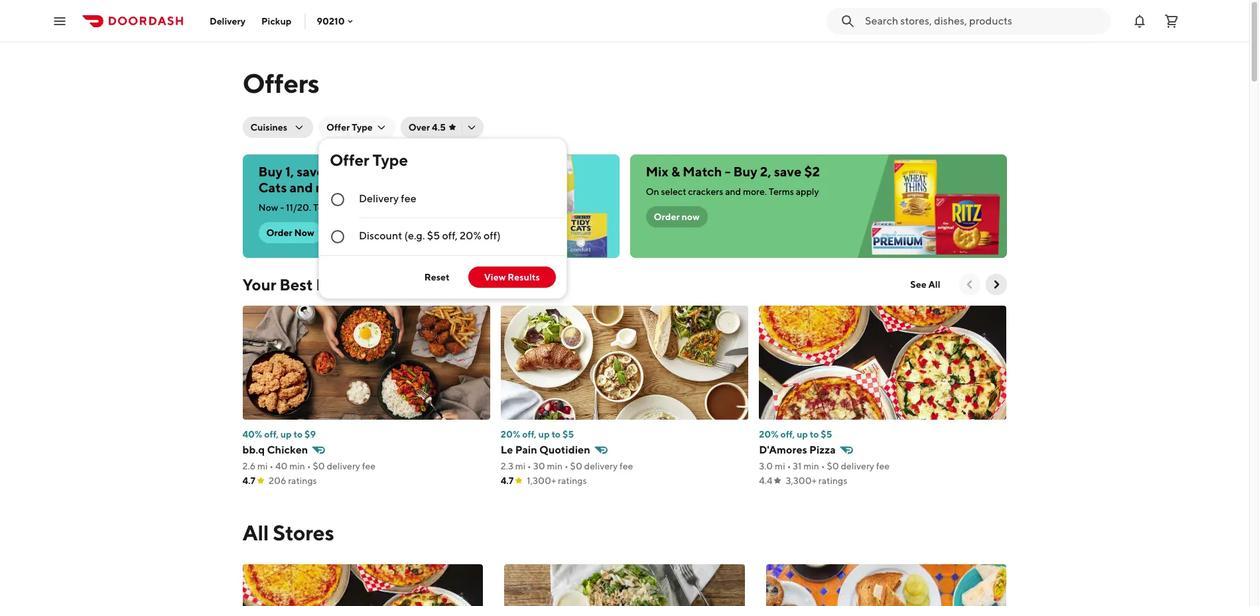 Task type: describe. For each thing, give the bounding box(es) containing it.
off, for bb.q chicken
[[264, 429, 279, 440]]

order now
[[654, 212, 700, 222]]

Store search: begin typing to search for stores available on DoorDash text field
[[865, 14, 1103, 28]]

over
[[408, 122, 430, 133]]

off, for le pain quotidien
[[522, 429, 537, 440]]

cuisines
[[250, 122, 287, 133]]

ratings for le pain quotidien
[[558, 476, 587, 486]]

2.6 mi • 40 min • $0 delivery fee
[[242, 461, 376, 472]]

3.0 mi • 31 min • $0 delivery fee
[[759, 461, 890, 472]]

bb.q
[[242, 444, 265, 456]]

31
[[793, 461, 802, 472]]

1 vertical spatial all
[[242, 520, 269, 545]]

order now
[[266, 228, 314, 238]]

on select crackers and more. terms apply
[[646, 186, 819, 197]]

d'amores pizza
[[759, 444, 836, 456]]

over 4.5
[[408, 122, 446, 133]]

$2
[[804, 164, 820, 179]]

3,300+
[[786, 476, 817, 486]]

quotidien
[[539, 444, 590, 456]]

0 items, open order cart image
[[1164, 13, 1180, 29]]

deals
[[316, 275, 357, 294]]

on
[[646, 186, 659, 197]]

$9
[[305, 429, 316, 440]]

0 horizontal spatial now
[[258, 202, 278, 213]]

ratings for bb.q chicken
[[288, 476, 317, 486]]

reset button
[[416, 267, 458, 288]]

11/20.
[[286, 202, 311, 213]]

$5 inside option
[[427, 230, 440, 242]]

delivery for delivery fee
[[359, 192, 399, 205]]

0 horizontal spatial apply
[[340, 202, 363, 213]]

mix & match - buy 2, save $2
[[646, 164, 820, 179]]

Discount (e.g. $5 off, 20% off) radio
[[319, 218, 566, 255]]

chicken
[[267, 444, 308, 456]]

fee for bb.q chicken
[[362, 461, 376, 472]]

open menu image
[[52, 13, 68, 29]]

and inside buy 1, save $1 on select tidy cats and more
[[290, 180, 313, 195]]

option group containing delivery fee
[[319, 181, 566, 255]]

reset
[[424, 272, 450, 283]]

off, inside option
[[442, 230, 458, 242]]

20% inside option
[[460, 230, 481, 242]]

cuisines button
[[242, 117, 313, 138]]

delivery for d'amores pizza
[[841, 461, 874, 472]]

to for chicken
[[294, 429, 303, 440]]

pizza
[[809, 444, 836, 456]]

2 • from the left
[[307, 461, 311, 472]]

offer inside button
[[326, 122, 350, 133]]

to for pizza
[[810, 429, 819, 440]]

mi for d'amores
[[775, 461, 785, 472]]

1 • from the left
[[270, 461, 273, 472]]

best
[[279, 275, 313, 294]]

$5 for le
[[563, 429, 574, 440]]

le
[[501, 444, 513, 456]]

order for buy 1, save $1 on select tidy cats and more
[[266, 228, 292, 238]]

1 horizontal spatial terms
[[769, 186, 794, 197]]

select inside buy 1, save $1 on select tidy cats and more
[[361, 164, 399, 179]]

discount (e.g. $5 off, 20% off)
[[359, 230, 501, 242]]

now inside button
[[294, 228, 314, 238]]

delivery for le pain quotidien
[[584, 461, 618, 472]]

up for chicken
[[280, 429, 292, 440]]

up for pizza
[[797, 429, 808, 440]]

3,300+ ratings
[[786, 476, 847, 486]]

4.7 for bb.q
[[242, 476, 255, 486]]

match
[[683, 164, 722, 179]]

stores
[[273, 520, 334, 545]]

90210 button
[[317, 16, 355, 26]]

(e.g.
[[404, 230, 425, 242]]

206
[[269, 476, 286, 486]]

mix
[[646, 164, 669, 179]]

1 vertical spatial -
[[280, 202, 284, 213]]

over 4.5 button
[[401, 117, 484, 138]]

view results button
[[468, 267, 556, 288]]

2,
[[760, 164, 771, 179]]

view
[[484, 272, 506, 283]]

pain
[[515, 444, 537, 456]]

your
[[242, 275, 276, 294]]

90210
[[317, 16, 345, 26]]

buy 1, save $1 on select tidy cats and more
[[258, 164, 428, 195]]

2.3 mi • 30 min • $0 delivery fee
[[501, 461, 633, 472]]

5 • from the left
[[787, 461, 791, 472]]

cats
[[258, 180, 287, 195]]

206 ratings
[[269, 476, 317, 486]]

off, for d'amores pizza
[[780, 429, 795, 440]]

&
[[671, 164, 680, 179]]

delivery for bb.q chicken
[[327, 461, 360, 472]]

1 horizontal spatial select
[[661, 186, 686, 197]]

$1
[[327, 164, 340, 179]]

fee for d'amores pizza
[[876, 461, 890, 472]]

delivery button
[[202, 10, 253, 32]]

crackers
[[688, 186, 723, 197]]

40% off, up to $9
[[242, 429, 316, 440]]

2.3
[[501, 461, 513, 472]]

fee for le pain quotidien
[[620, 461, 633, 472]]

tidy
[[401, 164, 428, 179]]

4.5
[[432, 122, 446, 133]]

1 vertical spatial type
[[372, 151, 408, 169]]

1 vertical spatial offer type
[[330, 151, 408, 169]]

your best deals link
[[242, 274, 357, 295]]

Delivery fee radio
[[319, 181, 566, 218]]

20% off, up to $5 for pain
[[501, 429, 574, 440]]



Task type: locate. For each thing, give the bounding box(es) containing it.
1 horizontal spatial 20% off, up to $5
[[759, 429, 832, 440]]

mi for bb.q
[[257, 461, 268, 472]]

2 up from the left
[[538, 429, 550, 440]]

2 horizontal spatial to
[[810, 429, 819, 440]]

mi
[[257, 461, 268, 472], [515, 461, 526, 472], [775, 461, 785, 472]]

up for pain
[[538, 429, 550, 440]]

min
[[289, 461, 305, 472], [547, 461, 563, 472], [804, 461, 819, 472]]

1 vertical spatial terms
[[313, 202, 338, 213]]

0 vertical spatial order
[[654, 212, 680, 222]]

20% off, up to $5
[[501, 429, 574, 440], [759, 429, 832, 440]]

3 ratings from the left
[[819, 476, 847, 486]]

20% left off)
[[460, 230, 481, 242]]

1 min from the left
[[289, 461, 305, 472]]

0 vertical spatial select
[[361, 164, 399, 179]]

delivery fee
[[359, 192, 416, 205]]

$0 for d'amores pizza
[[827, 461, 839, 472]]

1 horizontal spatial mi
[[515, 461, 526, 472]]

mi right 2.3
[[515, 461, 526, 472]]

0 horizontal spatial ratings
[[288, 476, 317, 486]]

see all link
[[902, 274, 948, 295]]

0 vertical spatial offer
[[326, 122, 350, 133]]

0 horizontal spatial to
[[294, 429, 303, 440]]

1 horizontal spatial $5
[[563, 429, 574, 440]]

apply
[[796, 186, 819, 197], [340, 202, 363, 213]]

1 horizontal spatial all
[[928, 279, 940, 290]]

1 horizontal spatial 20%
[[501, 429, 520, 440]]

type up on
[[352, 122, 373, 133]]

3 to from the left
[[810, 429, 819, 440]]

1 save from the left
[[297, 164, 324, 179]]

all left stores
[[242, 520, 269, 545]]

on
[[343, 164, 359, 179]]

offer type up on
[[326, 122, 373, 133]]

2 20% off, up to $5 from the left
[[759, 429, 832, 440]]

min up 1,300+ ratings on the left bottom of page
[[547, 461, 563, 472]]

1 horizontal spatial min
[[547, 461, 563, 472]]

min for pizza
[[804, 461, 819, 472]]

1 buy from the left
[[258, 164, 282, 179]]

mi right 2.6
[[257, 461, 268, 472]]

$5 right (e.g.
[[427, 230, 440, 242]]

3 $0 from the left
[[827, 461, 839, 472]]

0 vertical spatial terms
[[769, 186, 794, 197]]

2 horizontal spatial mi
[[775, 461, 785, 472]]

delivery right 40
[[327, 461, 360, 472]]

2 ratings from the left
[[558, 476, 587, 486]]

up
[[280, 429, 292, 440], [538, 429, 550, 440], [797, 429, 808, 440]]

- left 11/20.
[[280, 202, 284, 213]]

2 horizontal spatial delivery
[[841, 461, 874, 472]]

up up chicken
[[280, 429, 292, 440]]

off, up the bb.q chicken
[[264, 429, 279, 440]]

0 horizontal spatial min
[[289, 461, 305, 472]]

- up on select crackers and more. terms apply
[[725, 164, 731, 179]]

mi right 3.0
[[775, 461, 785, 472]]

1 horizontal spatial to
[[552, 429, 561, 440]]

1,300+
[[527, 476, 556, 486]]

order now button
[[646, 206, 708, 228]]

0 horizontal spatial terms
[[313, 202, 338, 213]]

0 vertical spatial now
[[258, 202, 278, 213]]

ratings down 2.3 mi • 30 min • $0 delivery fee on the bottom
[[558, 476, 587, 486]]

and down 1,
[[290, 180, 313, 195]]

1 horizontal spatial ratings
[[558, 476, 587, 486]]

select up delivery fee
[[361, 164, 399, 179]]

0 vertical spatial type
[[352, 122, 373, 133]]

delivery inside 'button'
[[210, 16, 245, 26]]

offer type down offer type button
[[330, 151, 408, 169]]

1 20% off, up to $5 from the left
[[501, 429, 574, 440]]

notification bell image
[[1132, 13, 1148, 29]]

1 horizontal spatial 4.7
[[501, 476, 514, 486]]

$0 up the 206 ratings
[[313, 461, 325, 472]]

delivery inside option
[[359, 192, 399, 205]]

order for mix & match - buy 2, save $2
[[654, 212, 680, 222]]

• left 40
[[270, 461, 273, 472]]

20% off, up to $5 up d'amores pizza
[[759, 429, 832, 440]]

1 ratings from the left
[[288, 476, 317, 486]]

order
[[654, 212, 680, 222], [266, 228, 292, 238]]

now
[[682, 212, 700, 222]]

min for chicken
[[289, 461, 305, 472]]

0 horizontal spatial 20%
[[460, 230, 481, 242]]

min for pain
[[547, 461, 563, 472]]

4.7 for le
[[501, 476, 514, 486]]

0 horizontal spatial select
[[361, 164, 399, 179]]

40%
[[242, 429, 262, 440]]

3 min from the left
[[804, 461, 819, 472]]

1 horizontal spatial up
[[538, 429, 550, 440]]

mi for le
[[515, 461, 526, 472]]

1,300+ ratings
[[527, 476, 587, 486]]

results
[[508, 272, 540, 283]]

save
[[297, 164, 324, 179], [774, 164, 802, 179]]

0 horizontal spatial delivery
[[210, 16, 245, 26]]

1,
[[285, 164, 294, 179]]

bb.q chicken
[[242, 444, 308, 456]]

to for pain
[[552, 429, 561, 440]]

1 horizontal spatial apply
[[796, 186, 819, 197]]

1 horizontal spatial -
[[725, 164, 731, 179]]

3 delivery from the left
[[841, 461, 874, 472]]

buy inside buy 1, save $1 on select tidy cats and more
[[258, 164, 282, 179]]

delivery down quotidien
[[584, 461, 618, 472]]

fee inside option
[[401, 192, 416, 205]]

2 horizontal spatial min
[[804, 461, 819, 472]]

previous button of carousel image
[[963, 278, 976, 291]]

3 up from the left
[[797, 429, 808, 440]]

1 vertical spatial delivery
[[359, 192, 399, 205]]

save right the 2,
[[774, 164, 802, 179]]

$0 for bb.q chicken
[[313, 461, 325, 472]]

4.4
[[759, 476, 772, 486]]

1 4.7 from the left
[[242, 476, 255, 486]]

• down quotidien
[[565, 461, 568, 472]]

min right 31 on the right of page
[[804, 461, 819, 472]]

delivery left pickup "button"
[[210, 16, 245, 26]]

0 horizontal spatial order
[[266, 228, 292, 238]]

now down 'cats'
[[258, 202, 278, 213]]

off, up d'amores
[[780, 429, 795, 440]]

apply down $2
[[796, 186, 819, 197]]

1 vertical spatial select
[[661, 186, 686, 197]]

delivery up 3,300+ ratings
[[841, 461, 874, 472]]

all right see
[[928, 279, 940, 290]]

0 horizontal spatial save
[[297, 164, 324, 179]]

type inside button
[[352, 122, 373, 133]]

1 horizontal spatial save
[[774, 164, 802, 179]]

save inside buy 1, save $1 on select tidy cats and more
[[297, 164, 324, 179]]

2 horizontal spatial $0
[[827, 461, 839, 472]]

0 vertical spatial -
[[725, 164, 731, 179]]

select
[[361, 164, 399, 179], [661, 186, 686, 197]]

0 vertical spatial all
[[928, 279, 940, 290]]

offers
[[242, 68, 319, 99]]

0 horizontal spatial $5
[[427, 230, 440, 242]]

20% off, up to $5 up le pain quotidien
[[501, 429, 574, 440]]

ratings down 3.0 mi • 31 min • $0 delivery fee
[[819, 476, 847, 486]]

6 • from the left
[[821, 461, 825, 472]]

$5
[[427, 230, 440, 242], [563, 429, 574, 440], [821, 429, 832, 440]]

offer
[[326, 122, 350, 133], [330, 151, 369, 169]]

2 horizontal spatial ratings
[[819, 476, 847, 486]]

to left $9
[[294, 429, 303, 440]]

0 horizontal spatial and
[[290, 180, 313, 195]]

0 horizontal spatial -
[[280, 202, 284, 213]]

20% for le pain quotidien
[[501, 429, 520, 440]]

0 horizontal spatial all
[[242, 520, 269, 545]]

1 $0 from the left
[[313, 461, 325, 472]]

$5 for d'amores
[[821, 429, 832, 440]]

type up delivery fee
[[372, 151, 408, 169]]

3 • from the left
[[527, 461, 531, 472]]

• up the 206 ratings
[[307, 461, 311, 472]]

1 horizontal spatial delivery
[[584, 461, 618, 472]]

2 4.7 from the left
[[501, 476, 514, 486]]

$5 up 'pizza'
[[821, 429, 832, 440]]

0 horizontal spatial 4.7
[[242, 476, 255, 486]]

offer up more
[[330, 151, 369, 169]]

1 horizontal spatial order
[[654, 212, 680, 222]]

2 $0 from the left
[[570, 461, 582, 472]]

delivery for delivery
[[210, 16, 245, 26]]

2 min from the left
[[547, 461, 563, 472]]

3 mi from the left
[[775, 461, 785, 472]]

pickup
[[261, 16, 292, 26]]

30
[[533, 461, 545, 472]]

to up 'pizza'
[[810, 429, 819, 440]]

2 horizontal spatial up
[[797, 429, 808, 440]]

now down 11/20.
[[294, 228, 314, 238]]

apply down more
[[340, 202, 363, 213]]

offer type
[[326, 122, 373, 133], [330, 151, 408, 169]]

delivery up discount
[[359, 192, 399, 205]]

20%
[[460, 230, 481, 242], [501, 429, 520, 440], [759, 429, 779, 440]]

3.0
[[759, 461, 773, 472]]

now
[[258, 202, 278, 213], [294, 228, 314, 238]]

1 horizontal spatial $0
[[570, 461, 582, 472]]

4.7
[[242, 476, 255, 486], [501, 476, 514, 486]]

see all
[[910, 279, 940, 290]]

1 vertical spatial now
[[294, 228, 314, 238]]

0 horizontal spatial buy
[[258, 164, 282, 179]]

• up 3,300+ ratings
[[821, 461, 825, 472]]

type
[[352, 122, 373, 133], [372, 151, 408, 169]]

view results
[[484, 272, 540, 283]]

2 horizontal spatial 20%
[[759, 429, 779, 440]]

order now button
[[258, 222, 322, 243]]

1 delivery from the left
[[327, 461, 360, 472]]

terms down more
[[313, 202, 338, 213]]

offer type inside button
[[326, 122, 373, 133]]

up up le pain quotidien
[[538, 429, 550, 440]]

1 up from the left
[[280, 429, 292, 440]]

select down &
[[661, 186, 686, 197]]

$0 down quotidien
[[570, 461, 582, 472]]

your best deals
[[242, 275, 357, 294]]

2 delivery from the left
[[584, 461, 618, 472]]

option group
[[319, 181, 566, 255]]

1 vertical spatial offer
[[330, 151, 369, 169]]

•
[[270, 461, 273, 472], [307, 461, 311, 472], [527, 461, 531, 472], [565, 461, 568, 472], [787, 461, 791, 472], [821, 461, 825, 472]]

off)
[[484, 230, 501, 242]]

• left 30
[[527, 461, 531, 472]]

40
[[275, 461, 288, 472]]

0 horizontal spatial $0
[[313, 461, 325, 472]]

and
[[290, 180, 313, 195], [725, 186, 741, 197]]

see
[[910, 279, 927, 290]]

off, right (e.g.
[[442, 230, 458, 242]]

now - 11/20. terms apply
[[258, 202, 363, 213]]

4.7 down 2.3
[[501, 476, 514, 486]]

min up the 206 ratings
[[289, 461, 305, 472]]

2 save from the left
[[774, 164, 802, 179]]

to up quotidien
[[552, 429, 561, 440]]

4 • from the left
[[565, 461, 568, 472]]

more.
[[743, 186, 767, 197]]

all stores
[[242, 520, 334, 545]]

$0 for le pain quotidien
[[570, 461, 582, 472]]

0 horizontal spatial 20% off, up to $5
[[501, 429, 574, 440]]

more
[[316, 180, 347, 195]]

1 mi from the left
[[257, 461, 268, 472]]

0 horizontal spatial up
[[280, 429, 292, 440]]

order left 'now'
[[654, 212, 680, 222]]

• left 31 on the right of page
[[787, 461, 791, 472]]

0 vertical spatial apply
[[796, 186, 819, 197]]

order down 11/20.
[[266, 228, 292, 238]]

1 to from the left
[[294, 429, 303, 440]]

0 horizontal spatial mi
[[257, 461, 268, 472]]

20% for d'amores pizza
[[759, 429, 779, 440]]

off, up 'pain'
[[522, 429, 537, 440]]

pickup button
[[253, 10, 299, 32]]

20% up le
[[501, 429, 520, 440]]

discount
[[359, 230, 402, 242]]

ratings down the 2.6 mi • 40 min • $0 delivery fee
[[288, 476, 317, 486]]

ratings for d'amores pizza
[[819, 476, 847, 486]]

2.6
[[242, 461, 256, 472]]

offer up $1
[[326, 122, 350, 133]]

buy left the 2,
[[733, 164, 757, 179]]

save right 1,
[[297, 164, 324, 179]]

buy up 'cats'
[[258, 164, 282, 179]]

0 vertical spatial offer type
[[326, 122, 373, 133]]

off,
[[442, 230, 458, 242], [264, 429, 279, 440], [522, 429, 537, 440], [780, 429, 795, 440]]

1 horizontal spatial and
[[725, 186, 741, 197]]

2 mi from the left
[[515, 461, 526, 472]]

-
[[725, 164, 731, 179], [280, 202, 284, 213]]

next button of carousel image
[[989, 278, 1003, 291]]

terms down the 2,
[[769, 186, 794, 197]]

20% off, up to $5 for pizza
[[759, 429, 832, 440]]

1 horizontal spatial buy
[[733, 164, 757, 179]]

$5 up quotidien
[[563, 429, 574, 440]]

up up d'amores pizza
[[797, 429, 808, 440]]

$0 down 'pizza'
[[827, 461, 839, 472]]

2 horizontal spatial $5
[[821, 429, 832, 440]]

offer type button
[[318, 117, 395, 138]]

d'amores
[[759, 444, 807, 456]]

20% up d'amores
[[759, 429, 779, 440]]

all
[[928, 279, 940, 290], [242, 520, 269, 545]]

0 vertical spatial delivery
[[210, 16, 245, 26]]

delivery
[[210, 16, 245, 26], [359, 192, 399, 205]]

1 horizontal spatial delivery
[[359, 192, 399, 205]]

to
[[294, 429, 303, 440], [552, 429, 561, 440], [810, 429, 819, 440]]

le pain quotidien
[[501, 444, 590, 456]]

ratings
[[288, 476, 317, 486], [558, 476, 587, 486], [819, 476, 847, 486]]

1 vertical spatial apply
[[340, 202, 363, 213]]

1 vertical spatial order
[[266, 228, 292, 238]]

2 buy from the left
[[733, 164, 757, 179]]

1 horizontal spatial now
[[294, 228, 314, 238]]

4.7 down 2.6
[[242, 476, 255, 486]]

and down mix & match - buy 2, save $2
[[725, 186, 741, 197]]

$0
[[313, 461, 325, 472], [570, 461, 582, 472], [827, 461, 839, 472]]

0 horizontal spatial delivery
[[327, 461, 360, 472]]

2 to from the left
[[552, 429, 561, 440]]



Task type: vqa. For each thing, say whether or not it's contained in the screenshot.
the bottom the Sponsored
no



